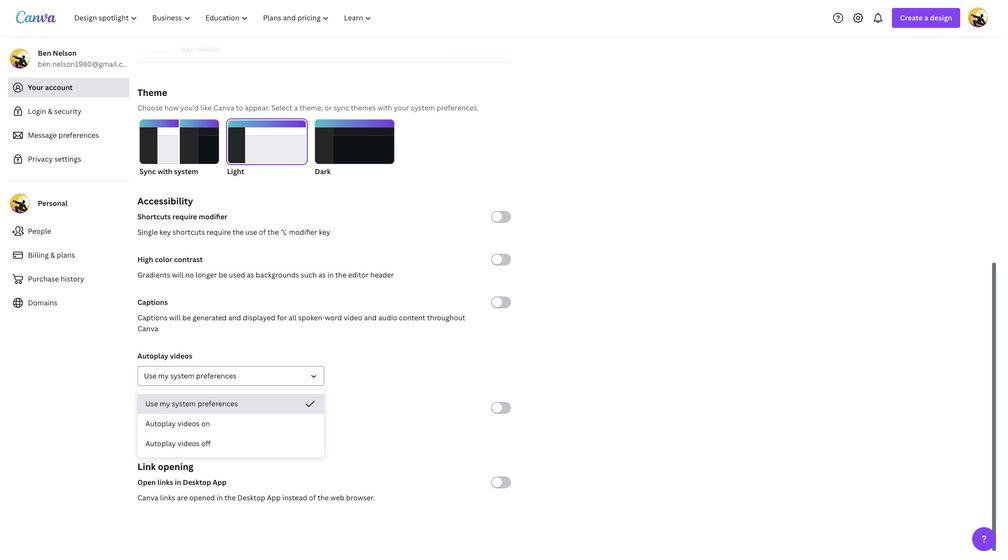 Task type: vqa. For each thing, say whether or not it's contained in the screenshot.
Canva
yes



Task type: describe. For each thing, give the bounding box(es) containing it.
sync
[[139, 167, 156, 176]]

⌥
[[281, 228, 287, 237]]

nelson for ben nelson ben.nelson1980@gmail.com
[[53, 48, 77, 58]]

purchase history
[[28, 275, 84, 284]]

login & security link
[[8, 102, 130, 122]]

system inside option
[[172, 400, 196, 409]]

shortcuts require modifier
[[138, 212, 228, 222]]

link
[[138, 461, 156, 473]]

message preferences
[[28, 131, 99, 140]]

ben nelson ben.nelson1980@gmail.com
[[38, 48, 133, 69]]

for
[[277, 313, 287, 323]]

opening
[[158, 461, 194, 473]]

canva links are opened in the desktop app instead of the web browser.
[[138, 494, 375, 503]]

0 horizontal spatial of
[[259, 228, 266, 237]]

billing & plans
[[28, 251, 75, 260]]

preferences inside "button"
[[196, 372, 237, 381]]

color
[[155, 255, 172, 265]]

select
[[271, 103, 292, 113]]

editor
[[348, 271, 369, 280]]

links for are
[[160, 494, 175, 503]]

1 as from the left
[[247, 271, 254, 280]]

2 as from the left
[[318, 271, 326, 280]]

stay
[[221, 419, 235, 428]]

ben nelson image
[[969, 7, 988, 27]]

content
[[399, 313, 426, 323]]

browser.
[[346, 494, 375, 503]]

use my system preferences option
[[138, 395, 324, 415]]

audio
[[379, 313, 397, 323]]

my inside button
[[160, 400, 170, 409]]

the left web
[[318, 494, 329, 503]]

people link
[[8, 222, 130, 242]]

0 vertical spatial screen
[[179, 404, 202, 413]]

0 vertical spatial modifier
[[199, 212, 228, 222]]

billing & plans link
[[8, 246, 130, 266]]

1 key from the left
[[160, 228, 171, 237]]

disconnect button
[[448, 30, 503, 50]]

autoplay videos off
[[145, 439, 211, 449]]

0 horizontal spatial app
[[213, 478, 227, 488]]

light
[[227, 167, 244, 176]]

used
[[229, 271, 245, 280]]

theme choose how you'd like canva to appear. select a theme, or sync themes with your system preferences.
[[138, 87, 479, 113]]

create a design button
[[892, 8, 961, 28]]

system up accessibility
[[174, 167, 198, 176]]

2 and from the left
[[364, 313, 377, 323]]

1 horizontal spatial modifier
[[289, 228, 317, 237]]

privacy
[[28, 154, 53, 164]]

0 horizontal spatial in
[[175, 478, 181, 488]]

your
[[28, 83, 43, 92]]

purchase history link
[[8, 270, 130, 289]]

be inside captions will be generated and displayed for all spoken-word video and audio content throughout canva
[[182, 313, 191, 323]]

canva inside "theme choose how you'd like canva to appear. select a theme, or sync themes with your system preferences."
[[214, 103, 234, 113]]

use my system preferences button
[[138, 395, 324, 415]]

1 horizontal spatial in
[[217, 494, 223, 503]]

autoplay for autoplay videos off
[[145, 439, 176, 449]]

gradients
[[138, 271, 170, 280]]

spoken-
[[298, 313, 325, 323]]

header
[[370, 271, 394, 280]]

theme,
[[300, 103, 323, 113]]

1 horizontal spatial of
[[309, 494, 316, 503]]

0 vertical spatial desktop
[[183, 478, 211, 488]]

use inside button
[[145, 400, 158, 409]]

gradients will no longer be used as backgrounds such as in the editor header
[[138, 271, 394, 280]]

the left ⌥
[[268, 228, 279, 237]]

autoplay videos on button
[[138, 415, 324, 434]]

Dark button
[[315, 120, 395, 177]]

use my system preferences inside button
[[145, 400, 238, 409]]

shortcuts
[[138, 212, 171, 222]]

to
[[236, 103, 243, 113]]

with inside button
[[158, 167, 172, 176]]

appear.
[[245, 103, 270, 113]]

autoplay videos off option
[[138, 434, 324, 454]]

choose
[[138, 103, 163, 113]]

0 horizontal spatial screen
[[149, 419, 171, 428]]

such
[[301, 271, 317, 280]]

no
[[185, 271, 194, 280]]

Sync with system button
[[139, 120, 219, 177]]

opened
[[189, 494, 215, 503]]

shortcuts
[[173, 228, 205, 237]]

autoplay videos on option
[[138, 415, 324, 434]]

themes
[[351, 103, 376, 113]]

links for in
[[158, 478, 173, 488]]

open
[[138, 478, 156, 488]]

on
[[138, 419, 147, 428]]

1 horizontal spatial longer
[[236, 419, 258, 428]]

or
[[325, 103, 332, 113]]

generated
[[193, 313, 227, 323]]

displayed
[[243, 313, 275, 323]]

captions for captions will be generated and displayed for all spoken-word video and audio content throughout canva
[[138, 313, 168, 323]]

nelson for ben nelson
[[197, 44, 220, 53]]

link opening
[[138, 461, 194, 473]]

use inside "button"
[[144, 372, 157, 381]]

backgrounds
[[256, 271, 299, 280]]

instead
[[282, 494, 307, 503]]

captions will be generated and displayed for all spoken-word video and audio content throughout canva
[[138, 313, 465, 334]]

use
[[246, 228, 257, 237]]

a inside dropdown button
[[925, 13, 929, 22]]

dismissing
[[283, 419, 318, 428]]

0 horizontal spatial longer
[[196, 271, 217, 280]]

design
[[930, 13, 953, 22]]

autoplay videos on
[[145, 419, 210, 429]]

ben.nelson1980@gmail.com
[[38, 59, 133, 69]]

1 vertical spatial desktop
[[237, 494, 265, 503]]

create a design
[[900, 13, 953, 22]]

autoplay for autoplay videos on
[[145, 419, 176, 429]]

are
[[177, 494, 188, 503]]

how
[[165, 103, 179, 113]]

2 vertical spatial canva
[[138, 494, 158, 503]]

system inside "theme choose how you'd like canva to appear. select a theme, or sync themes with your system preferences."
[[411, 103, 435, 113]]

the left editor
[[335, 271, 347, 280]]



Task type: locate. For each thing, give the bounding box(es) containing it.
1 vertical spatial canva
[[138, 324, 158, 334]]

0 horizontal spatial desktop
[[183, 478, 211, 488]]

& left plans
[[50, 251, 55, 260]]

0 vertical spatial canva
[[214, 103, 234, 113]]

autoplay inside autoplay videos on button
[[145, 419, 176, 429]]

key right single
[[160, 228, 171, 237]]

with right 'sync'
[[158, 167, 172, 176]]

0 vertical spatial in
[[328, 271, 334, 280]]

2 vertical spatial autoplay
[[145, 439, 176, 449]]

2 vertical spatial videos
[[178, 439, 200, 449]]

autoplay videos off button
[[138, 434, 324, 454]]

in right such
[[328, 271, 334, 280]]

require
[[173, 212, 197, 222], [207, 228, 231, 237]]

1 vertical spatial app
[[267, 494, 281, 503]]

1 horizontal spatial ben
[[182, 44, 195, 53]]

1 horizontal spatial screen
[[179, 404, 202, 413]]

1 horizontal spatial require
[[207, 228, 231, 237]]

0 vertical spatial use
[[144, 372, 157, 381]]

off
[[201, 439, 211, 449]]

0 vertical spatial my
[[158, 372, 169, 381]]

1 vertical spatial longer
[[236, 419, 258, 428]]

autoplay for autoplay videos
[[138, 352, 168, 361]]

sync
[[334, 103, 349, 113]]

videos for autoplay videos on
[[178, 419, 200, 429]]

0 vertical spatial captions
[[138, 298, 168, 307]]

be
[[219, 271, 227, 280], [182, 313, 191, 323]]

nelson down top level navigation element
[[197, 44, 220, 53]]

0 vertical spatial preferences
[[59, 131, 99, 140]]

1 vertical spatial in
[[175, 478, 181, 488]]

history
[[61, 275, 84, 284]]

purchase
[[28, 275, 59, 284]]

captions inside captions will be generated and displayed for all spoken-word video and audio content throughout canva
[[138, 313, 168, 323]]

1 vertical spatial &
[[50, 251, 55, 260]]

0 vertical spatial app
[[213, 478, 227, 488]]

use down autoplay videos on the bottom
[[144, 372, 157, 381]]

before
[[259, 419, 282, 428]]

will left no in the left of the page
[[172, 271, 184, 280]]

1 vertical spatial of
[[309, 494, 316, 503]]

0 horizontal spatial require
[[173, 212, 197, 222]]

system inside "button"
[[170, 372, 194, 381]]

list box
[[138, 395, 324, 454]]

preferences down login & security link
[[59, 131, 99, 140]]

1 vertical spatial modifier
[[289, 228, 317, 237]]

1 vertical spatial my
[[160, 400, 170, 409]]

Use my system preferences button
[[138, 367, 324, 387]]

domains link
[[8, 293, 130, 313]]

1 horizontal spatial with
[[378, 103, 392, 113]]

canva left to in the top left of the page
[[214, 103, 234, 113]]

ben up your account
[[38, 48, 51, 58]]

will for be
[[169, 313, 181, 323]]

privacy settings link
[[8, 149, 130, 169]]

ben for ben nelson
[[182, 44, 195, 53]]

desktop left instead
[[237, 494, 265, 503]]

0 horizontal spatial nelson
[[53, 48, 77, 58]]

longer right no in the left of the page
[[196, 271, 217, 280]]

captions up autoplay videos on the bottom
[[138, 313, 168, 323]]

0 vertical spatial links
[[158, 478, 173, 488]]

and right video
[[364, 313, 377, 323]]

1 vertical spatial preferences
[[196, 372, 237, 381]]

preferences up stay
[[198, 400, 238, 409]]

app left instead
[[267, 494, 281, 503]]

0 horizontal spatial key
[[160, 228, 171, 237]]

login
[[28, 107, 46, 116]]

open links in desktop app
[[138, 478, 227, 488]]

1 vertical spatial captions
[[138, 313, 168, 323]]

videos for autoplay videos
[[170, 352, 192, 361]]

theme
[[138, 87, 167, 99]]

a right select
[[294, 103, 298, 113]]

0 vertical spatial be
[[219, 271, 227, 280]]

modifier right ⌥
[[289, 228, 317, 237]]

login & security
[[28, 107, 81, 116]]

0 vertical spatial require
[[173, 212, 197, 222]]

1 horizontal spatial a
[[925, 13, 929, 22]]

& right the login
[[48, 107, 53, 116]]

links left are
[[160, 494, 175, 503]]

0 horizontal spatial be
[[182, 313, 191, 323]]

1 vertical spatial require
[[207, 228, 231, 237]]

use up the on
[[145, 400, 158, 409]]

ben for ben nelson ben.nelson1980@gmail.com
[[38, 48, 51, 58]]

1 horizontal spatial and
[[364, 313, 377, 323]]

be left generated
[[182, 313, 191, 323]]

ben down top level navigation element
[[182, 44, 195, 53]]

display
[[235, 404, 259, 413]]

messages
[[173, 419, 206, 428]]

increase
[[138, 404, 166, 413]]

word
[[325, 313, 342, 323]]

on
[[201, 419, 210, 429]]

preferences
[[59, 131, 99, 140], [196, 372, 237, 381], [198, 400, 238, 409]]

of right use
[[259, 228, 266, 237]]

all
[[289, 313, 297, 323]]

people
[[28, 227, 51, 236]]

top level navigation element
[[68, 8, 380, 28]]

0 horizontal spatial a
[[294, 103, 298, 113]]

0 horizontal spatial and
[[228, 313, 241, 323]]

will left generated
[[169, 313, 181, 323]]

in down opening at bottom
[[175, 478, 181, 488]]

video
[[344, 313, 362, 323]]

1 vertical spatial links
[[160, 494, 175, 503]]

ben nelson
[[182, 44, 220, 53]]

2 vertical spatial in
[[217, 494, 223, 503]]

1 vertical spatial use my system preferences
[[145, 400, 238, 409]]

will inside captions will be generated and displayed for all spoken-word video and audio content throughout canva
[[169, 313, 181, 323]]

your
[[394, 103, 409, 113]]

1 vertical spatial videos
[[178, 419, 200, 429]]

you'd
[[180, 103, 199, 113]]

longer
[[196, 271, 217, 280], [236, 419, 258, 428]]

the left use
[[233, 228, 244, 237]]

my down autoplay videos on the bottom
[[158, 372, 169, 381]]

preferences.
[[437, 103, 479, 113]]

and left displayed in the bottom of the page
[[228, 313, 241, 323]]

desktop
[[183, 478, 211, 488], [237, 494, 265, 503]]

in
[[328, 271, 334, 280], [175, 478, 181, 488], [217, 494, 223, 503]]

single key shortcuts require the use of the ⌥ modifier key
[[138, 228, 330, 237]]

Light button
[[227, 120, 307, 177]]

on-
[[168, 404, 179, 413]]

use my system preferences inside use my system preferences "button"
[[144, 372, 237, 381]]

require right shortcuts
[[207, 228, 231, 237]]

as right such
[[318, 271, 326, 280]]

autoplay videos
[[138, 352, 192, 361]]

0 vertical spatial will
[[172, 271, 184, 280]]

0 vertical spatial use my system preferences
[[144, 372, 237, 381]]

a
[[925, 13, 929, 22], [294, 103, 298, 113]]

1 vertical spatial with
[[158, 167, 172, 176]]

1 horizontal spatial nelson
[[197, 44, 220, 53]]

will left stay
[[207, 419, 219, 428]]

your account link
[[8, 78, 130, 98]]

account
[[45, 83, 73, 92]]

nelson
[[197, 44, 220, 53], [53, 48, 77, 58]]

a left design
[[925, 13, 929, 22]]

use my system preferences up messages
[[145, 400, 238, 409]]

1 and from the left
[[228, 313, 241, 323]]

2 key from the left
[[319, 228, 330, 237]]

links
[[158, 478, 173, 488], [160, 494, 175, 503]]

1 horizontal spatial app
[[267, 494, 281, 503]]

0 vertical spatial with
[[378, 103, 392, 113]]

personal
[[38, 199, 67, 208]]

will for no
[[172, 271, 184, 280]]

as right used
[[247, 271, 254, 280]]

0 vertical spatial videos
[[170, 352, 192, 361]]

a inside "theme choose how you'd like canva to appear. select a theme, or sync themes with your system preferences."
[[294, 103, 298, 113]]

preferences inside button
[[198, 400, 238, 409]]

app up opened
[[213, 478, 227, 488]]

domains
[[28, 298, 57, 308]]

list box containing use my system preferences
[[138, 395, 324, 454]]

key
[[160, 228, 171, 237], [319, 228, 330, 237]]

require up shortcuts
[[173, 212, 197, 222]]

desktop up opened
[[183, 478, 211, 488]]

ben inside the ben nelson ben.nelson1980@gmail.com
[[38, 48, 51, 58]]

like
[[200, 103, 212, 113]]

autoplay
[[138, 352, 168, 361], [145, 419, 176, 429], [145, 439, 176, 449]]

autoplay inside autoplay videos off button
[[145, 439, 176, 449]]

my inside "button"
[[158, 372, 169, 381]]

1 vertical spatial use
[[145, 400, 158, 409]]

canva inside captions will be generated and displayed for all spoken-word video and audio content throughout canva
[[138, 324, 158, 334]]

privacy settings
[[28, 154, 81, 164]]

canva down open
[[138, 494, 158, 503]]

modifier up single key shortcuts require the use of the ⌥ modifier key
[[199, 212, 228, 222]]

videos for autoplay videos off
[[178, 439, 200, 449]]

screen up messages
[[179, 404, 202, 413]]

the
[[233, 228, 244, 237], [268, 228, 279, 237], [335, 271, 347, 280], [225, 494, 236, 503], [318, 494, 329, 503]]

0 horizontal spatial as
[[247, 271, 254, 280]]

0 vertical spatial a
[[925, 13, 929, 22]]

your account
[[28, 83, 73, 92]]

message preferences link
[[8, 126, 130, 145]]

0 horizontal spatial modifier
[[199, 212, 228, 222]]

longer down display
[[236, 419, 258, 428]]

settings
[[54, 154, 81, 164]]

dark
[[315, 167, 331, 176]]

use
[[144, 372, 157, 381], [145, 400, 158, 409]]

2 vertical spatial will
[[207, 419, 219, 428]]

screen down the increase
[[149, 419, 171, 428]]

my up autoplay videos on
[[160, 400, 170, 409]]

0 horizontal spatial with
[[158, 167, 172, 176]]

the right opened
[[225, 494, 236, 503]]

disconnect
[[456, 35, 495, 45]]

1 horizontal spatial as
[[318, 271, 326, 280]]

preferences up 'use my system preferences' button
[[196, 372, 237, 381]]

throughout
[[427, 313, 465, 323]]

links down link opening
[[158, 478, 173, 488]]

1 captions from the top
[[138, 298, 168, 307]]

1 vertical spatial will
[[169, 313, 181, 323]]

key right ⌥
[[319, 228, 330, 237]]

increase on-screen message display time
[[138, 404, 276, 413]]

1 horizontal spatial desktop
[[237, 494, 265, 503]]

accessibility
[[138, 195, 193, 207]]

0 vertical spatial &
[[48, 107, 53, 116]]

nelson up ben.nelson1980@gmail.com
[[53, 48, 77, 58]]

2 captions from the top
[[138, 313, 168, 323]]

1 horizontal spatial be
[[219, 271, 227, 280]]

use my system preferences down autoplay videos on the bottom
[[144, 372, 237, 381]]

2 vertical spatial preferences
[[198, 400, 238, 409]]

as
[[247, 271, 254, 280], [318, 271, 326, 280]]

contrast
[[174, 255, 203, 265]]

will
[[172, 271, 184, 280], [169, 313, 181, 323], [207, 419, 219, 428]]

web
[[331, 494, 345, 503]]

0 vertical spatial longer
[[196, 271, 217, 280]]

videos
[[170, 352, 192, 361], [178, 419, 200, 429], [178, 439, 200, 449]]

0 horizontal spatial ben
[[38, 48, 51, 58]]

of right instead
[[309, 494, 316, 503]]

sync with system
[[139, 167, 198, 176]]

with inside "theme choose how you'd like canva to appear. select a theme, or sync themes with your system preferences."
[[378, 103, 392, 113]]

be left used
[[219, 271, 227, 280]]

time
[[261, 404, 276, 413]]

single
[[138, 228, 158, 237]]

system right the your
[[411, 103, 435, 113]]

system down autoplay videos on the bottom
[[170, 372, 194, 381]]

1 horizontal spatial key
[[319, 228, 330, 237]]

with left the your
[[378, 103, 392, 113]]

1 vertical spatial be
[[182, 313, 191, 323]]

with
[[378, 103, 392, 113], [158, 167, 172, 176]]

1 vertical spatial screen
[[149, 419, 171, 428]]

0 vertical spatial autoplay
[[138, 352, 168, 361]]

system up messages
[[172, 400, 196, 409]]

&
[[48, 107, 53, 116], [50, 251, 55, 260]]

nelson inside the ben nelson ben.nelson1980@gmail.com
[[53, 48, 77, 58]]

high
[[138, 255, 153, 265]]

captions for captions
[[138, 298, 168, 307]]

1 vertical spatial autoplay
[[145, 419, 176, 429]]

2 horizontal spatial in
[[328, 271, 334, 280]]

& for billing
[[50, 251, 55, 260]]

& for login
[[48, 107, 53, 116]]

in right opened
[[217, 494, 223, 503]]

1 vertical spatial a
[[294, 103, 298, 113]]

create
[[900, 13, 923, 22]]

canva up autoplay videos on the bottom
[[138, 324, 158, 334]]

captions down gradients
[[138, 298, 168, 307]]

0 vertical spatial of
[[259, 228, 266, 237]]



